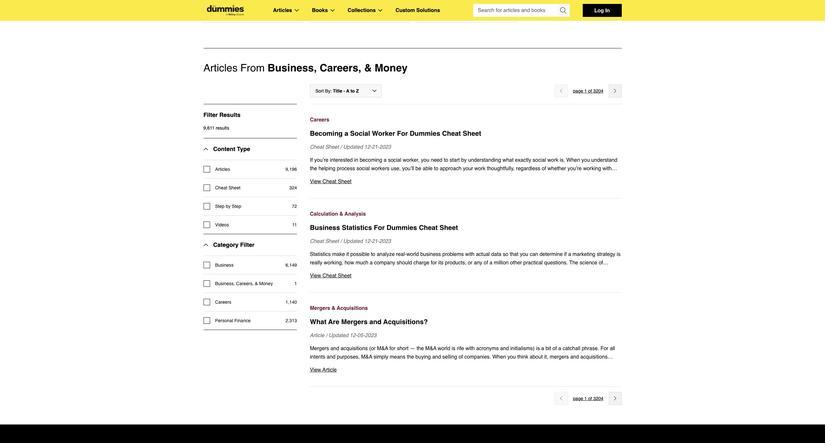 Task type: locate. For each thing, give the bounding box(es) containing it.
0 vertical spatial page 1 of 3204
[[573, 88, 604, 94]]

careers
[[318, 6, 337, 12], [310, 117, 329, 123], [215, 300, 231, 305]]

how inside if you're interested in becoming a social worker, you need to start by understanding what exactly social work is. when you understand the helping process social workers use, you'll be able to approach your work thoughtfully, regardless of whether you're working with individuals, families or groups, or communities or systems. finally, understanding your options when it comes to formal education can help you plan your future. read on to find out more about what social work involves and how to become a social worker.
[[513, 183, 523, 189]]

2 3204 from the top
[[593, 396, 604, 402]]

involves
[[483, 183, 502, 189]]

0 vertical spatial it
[[542, 174, 544, 180]]

cheat down working, at the left of page
[[323, 273, 337, 279]]

really
[[310, 260, 322, 266]]

and
[[503, 183, 512, 189], [489, 269, 497, 274], [370, 318, 382, 326]]

whether
[[548, 166, 566, 172]]

work up whether
[[548, 157, 559, 163]]

1 page 1 of 3204 button from the top
[[573, 87, 604, 95]]

1 vertical spatial personal finance
[[215, 318, 251, 324]]

much
[[356, 260, 368, 266]]

a right if
[[568, 252, 571, 258]]

0 horizontal spatial you're
[[314, 157, 329, 163]]

page 1 of 3204
[[573, 88, 604, 94], [573, 396, 604, 402]]

filter inside dropdown button
[[240, 242, 255, 248]]

3 view from the top
[[310, 368, 321, 373]]

1 vertical spatial article
[[323, 368, 337, 373]]

0 vertical spatial how
[[513, 183, 523, 189]]

work left thoughtfully,
[[475, 166, 486, 172]]

2 vertical spatial view
[[310, 368, 321, 373]]

2 vertical spatial careers
[[215, 300, 231, 305]]

0 horizontal spatial personal finance
[[215, 318, 251, 324]]

analysis
[[345, 211, 366, 217]]

1 cheat sheet / updated 12-21-2023 from the top
[[310, 144, 391, 150]]

1 21- from the top
[[372, 144, 379, 150]]

can up practical
[[530, 252, 538, 258]]

make
[[332, 252, 345, 258]]

cheat
[[442, 130, 461, 138], [310, 144, 324, 150], [323, 179, 337, 185], [215, 185, 227, 191], [419, 224, 438, 232], [310, 239, 324, 245], [323, 273, 337, 279]]

2 view cheat sheet link from the top
[[310, 272, 622, 280]]

and inside if you're interested in becoming a social worker, you need to start by understanding what exactly social work is. when you understand the helping process social workers use, you'll be able to approach your work thoughtfully, regardless of whether you're working with individuals, families or groups, or communities or systems. finally, understanding your options when it comes to formal education can help you plan your future. read on to find out more about what social work involves and how to become a social worker.
[[503, 183, 512, 189]]

careers,
[[320, 62, 361, 74], [236, 281, 254, 287]]

testing,
[[418, 269, 434, 274]]

0 vertical spatial more
[[416, 183, 427, 189]]

1 horizontal spatial your
[[463, 166, 473, 172]]

0 horizontal spatial more
[[416, 183, 427, 189]]

0 vertical spatial can
[[608, 174, 617, 180]]

1 horizontal spatial personal
[[424, 6, 446, 12]]

1 vertical spatial data
[[557, 269, 567, 274]]

21- for social
[[372, 144, 379, 150]]

1 vertical spatial view cheat sheet link
[[310, 272, 622, 280]]

0 vertical spatial money
[[375, 62, 408, 74]]

cheat sheet / updated 12-21-2023 up possible
[[310, 239, 391, 245]]

0 horizontal spatial by
[[226, 204, 231, 209]]

social up regardless
[[533, 157, 546, 163]]

title
[[333, 88, 342, 94]]

work
[[548, 157, 559, 163], [475, 166, 486, 172], [471, 183, 482, 189]]

1 vertical spatial business
[[310, 224, 340, 232]]

0 horizontal spatial can
[[530, 252, 538, 258]]

1 horizontal spatial finance
[[447, 6, 467, 12]]

worker.
[[569, 183, 586, 189]]

cheat up step by step
[[215, 185, 227, 191]]

2 21- from the top
[[372, 239, 379, 245]]

1 vertical spatial page 1 of 3204
[[573, 396, 604, 402]]

dummies
[[410, 130, 440, 138], [387, 224, 417, 232]]

work left 'involves'
[[471, 183, 482, 189]]

how up "regression"
[[345, 260, 354, 266]]

for right worker
[[397, 130, 408, 138]]

0 vertical spatial statistics
[[342, 224, 372, 232]]

0 horizontal spatial statistics
[[310, 252, 331, 258]]

cheat sheet / updated 12-21-2023 up in
[[310, 144, 391, 150]]

2 horizontal spatial your
[[498, 174, 508, 180]]

collections
[[348, 7, 376, 13]]

group
[[473, 4, 570, 17]]

dummies up need
[[410, 130, 440, 138]]

for up analyze
[[374, 224, 385, 232]]

view inside statistics make it possible to analyze real-world business problems with actual data so that you can determine if a marketing strategy is really working, how much a company should charge for its products, or any of a million other practical questions. the science of statistics uses regression analysis, hypothesis testing, sampling distributions, and more to ensure accurate data analysis. view cheat sheet
[[310, 273, 321, 279]]

1 vertical spatial you're
[[568, 166, 582, 172]]

0 vertical spatial what
[[503, 157, 514, 163]]

mergers
[[310, 306, 330, 312], [341, 318, 368, 326]]

0 vertical spatial and
[[503, 183, 512, 189]]

can inside if you're interested in becoming a social worker, you need to start by understanding what exactly social work is. when you understand the helping process social workers use, you'll be able to approach your work thoughtfully, regardless of whether you're working with individuals, families or groups, or communities or systems. finally, understanding your options when it comes to formal education can help you plan your future. read on to find out more about what social work involves and how to become a social worker.
[[608, 174, 617, 180]]

formal
[[568, 174, 583, 180]]

filter up 9,611
[[203, 112, 218, 118]]

1 view cheat sheet link from the top
[[310, 178, 622, 186]]

personal finance link
[[416, 0, 516, 23], [416, 0, 516, 23]]

12- up becoming
[[364, 144, 372, 150]]

/
[[340, 144, 342, 150], [340, 239, 342, 245], [326, 333, 327, 339]]

what up thoughtfully,
[[503, 157, 514, 163]]

9,611
[[203, 126, 215, 131]]

0 vertical spatial personal finance
[[424, 6, 467, 12]]

start
[[450, 157, 460, 163]]

view cheat sheet link
[[310, 178, 622, 186], [310, 272, 622, 280]]

view cheat sheet link down products,
[[310, 272, 622, 280]]

2 vertical spatial updated
[[329, 333, 348, 339]]

step down 'cheat sheet'
[[232, 204, 241, 209]]

how
[[513, 183, 523, 189], [345, 260, 354, 266]]

0 vertical spatial view cheat sheet link
[[310, 178, 622, 186]]

12-
[[364, 144, 372, 150], [364, 239, 372, 245], [350, 333, 357, 339]]

with up any
[[465, 252, 475, 258]]

2023 up analyze
[[379, 239, 391, 245]]

1 vertical spatial /
[[340, 239, 342, 245]]

data down questions.
[[557, 269, 567, 274]]

0 vertical spatial 3204
[[593, 88, 604, 94]]

1 horizontal spatial how
[[513, 183, 523, 189]]

1 vertical spatial 3204
[[593, 396, 604, 402]]

you right that
[[520, 252, 528, 258]]

1 vertical spatial finance
[[234, 318, 251, 324]]

cheat down helping at the top left
[[323, 179, 337, 185]]

practical
[[524, 260, 543, 266]]

1 vertical spatial filter
[[240, 242, 255, 248]]

1 3204 from the top
[[593, 88, 604, 94]]

with inside statistics make it possible to analyze real-world business problems with actual data so that you can determine if a marketing strategy is really working, how much a company should charge for its products, or any of a million other practical questions. the science of statistics uses regression analysis, hypothesis testing, sampling distributions, and more to ensure accurate data analysis. view cheat sheet
[[465, 252, 475, 258]]

your
[[463, 166, 473, 172], [498, 174, 508, 180], [342, 183, 353, 189]]

0 vertical spatial work
[[548, 157, 559, 163]]

log
[[595, 7, 604, 13]]

you're right if
[[314, 157, 329, 163]]

statistics up the really
[[310, 252, 331, 258]]

how down options
[[513, 183, 523, 189]]

2023 down what are mergers and acquisitions?
[[365, 333, 377, 339]]

with inside if you're interested in becoming a social worker, you need to start by understanding what exactly social work is. when you understand the helping process social workers use, you'll be able to approach your work thoughtfully, regardless of whether you're working with individuals, families or groups, or communities or systems. finally, understanding your options when it comes to formal education can help you plan your future. read on to find out more about what social work involves and how to become a social worker.
[[603, 166, 612, 172]]

for
[[397, 130, 408, 138], [374, 224, 385, 232]]

more down 'million'
[[499, 269, 511, 274]]

article
[[310, 333, 324, 339], [323, 368, 337, 373]]

article / updated 12-05-2023
[[310, 333, 377, 339]]

education
[[584, 174, 607, 180]]

to left analyze
[[371, 252, 375, 258]]

solutions
[[416, 7, 440, 13]]

12- for for
[[364, 239, 372, 245]]

1 vertical spatial careers,
[[236, 281, 254, 287]]

updated
[[343, 144, 363, 150], [343, 239, 363, 245], [329, 333, 348, 339]]

your down thoughtfully,
[[498, 174, 508, 180]]

updated down are
[[329, 333, 348, 339]]

0 vertical spatial 12-
[[364, 144, 372, 150]]

1 horizontal spatial step
[[232, 204, 241, 209]]

or left any
[[468, 260, 473, 266]]

by right start
[[461, 157, 467, 163]]

articles up 'cheat sheet'
[[215, 167, 230, 172]]

articles left open article categories icon
[[273, 7, 292, 13]]

1 vertical spatial can
[[530, 252, 538, 258]]

to left start
[[444, 157, 448, 163]]

2 vertical spatial your
[[342, 183, 353, 189]]

careers right open article categories icon
[[318, 6, 337, 12]]

and inside statistics make it possible to analyze real-world business problems with actual data so that you can determine if a marketing strategy is really working, how much a company should charge for its products, or any of a million other practical questions. the science of statistics uses regression analysis, hypothesis testing, sampling distributions, and more to ensure accurate data analysis. view cheat sheet
[[489, 269, 497, 274]]

or down workers
[[381, 174, 386, 180]]

/ up make
[[340, 239, 342, 245]]

0 vertical spatial by
[[461, 157, 467, 163]]

/ for becoming
[[340, 144, 342, 150]]

are
[[328, 318, 339, 326]]

0 horizontal spatial with
[[465, 252, 475, 258]]

careers up becoming
[[310, 117, 329, 123]]

1 vertical spatial updated
[[343, 239, 363, 245]]

and down 'million'
[[489, 269, 497, 274]]

mergers down acquisitions
[[341, 318, 368, 326]]

it
[[542, 174, 544, 180], [346, 252, 349, 258]]

1 horizontal spatial with
[[603, 166, 612, 172]]

about
[[429, 183, 442, 189]]

2023 for worker
[[379, 144, 391, 150]]

1 vertical spatial view
[[310, 273, 321, 279]]

is
[[617, 252, 621, 258]]

your right approach
[[463, 166, 473, 172]]

0 horizontal spatial mergers
[[310, 306, 330, 312]]

1 vertical spatial work
[[475, 166, 486, 172]]

you down individuals,
[[321, 183, 330, 189]]

more right out
[[416, 183, 427, 189]]

2 horizontal spatial and
[[503, 183, 512, 189]]

business
[[421, 252, 441, 258]]

0 vertical spatial finance
[[447, 6, 467, 12]]

social
[[388, 157, 401, 163], [533, 157, 546, 163], [357, 166, 370, 172], [456, 183, 469, 189], [554, 183, 568, 189]]

3204 for second page 1 of 3204 button from the top of the page
[[593, 396, 604, 402]]

1 view from the top
[[310, 179, 321, 185]]

custom solutions
[[396, 7, 440, 13]]

0 horizontal spatial for
[[374, 224, 385, 232]]

step up the 'videos'
[[215, 204, 225, 209]]

view cheat sheet link down approach
[[310, 178, 622, 186]]

by down 'cheat sheet'
[[226, 204, 231, 209]]

2023 down worker
[[379, 144, 391, 150]]

articles left from
[[203, 62, 238, 74]]

updated for a
[[343, 144, 363, 150]]

1 vertical spatial page 1 of 3204 button
[[573, 395, 604, 403]]

statistics down analysis
[[342, 224, 372, 232]]

1 vertical spatial page
[[573, 396, 583, 402]]

thoughtfully,
[[487, 166, 515, 172]]

/ up interested
[[340, 144, 342, 150]]

logo image
[[203, 5, 247, 16]]

12- for social
[[364, 144, 372, 150]]

what are mergers and acquisitions?
[[310, 318, 428, 326]]

or down be at the top
[[418, 174, 423, 180]]

what down "finally,"
[[443, 183, 454, 189]]

0 vertical spatial for
[[397, 130, 408, 138]]

books
[[312, 7, 328, 13]]

/ down what
[[326, 333, 327, 339]]

page 1 of 3204 button
[[573, 87, 604, 95], [573, 395, 604, 403]]

a right much
[[370, 260, 373, 266]]

it right when
[[542, 174, 544, 180]]

1 vertical spatial how
[[345, 260, 354, 266]]

understanding up thoughtfully,
[[468, 157, 501, 163]]

updated up in
[[343, 144, 363, 150]]

2 vertical spatial 2023
[[365, 333, 377, 339]]

custom
[[396, 7, 415, 13]]

data left so
[[491, 252, 502, 258]]

0 horizontal spatial and
[[370, 318, 382, 326]]

dummies up real-
[[387, 224, 417, 232]]

communities
[[387, 174, 416, 180]]

2 page from the top
[[573, 396, 583, 402]]

updated up possible
[[343, 239, 363, 245]]

2,313
[[286, 318, 297, 324]]

0 vertical spatial updated
[[343, 144, 363, 150]]

1 vertical spatial more
[[499, 269, 511, 274]]

with down understand
[[603, 166, 612, 172]]

and down options
[[503, 183, 512, 189]]

content
[[213, 146, 235, 153]]

mergers up what
[[310, 306, 330, 312]]

statistics
[[342, 224, 372, 232], [310, 252, 331, 258]]

sheet inside statistics make it possible to analyze real-world business problems with actual data so that you can determine if a marketing strategy is really working, how much a company should charge for its products, or any of a million other practical questions. the science of statistics uses regression analysis, hypothesis testing, sampling distributions, and more to ensure accurate data analysis. view cheat sheet
[[338, 273, 352, 279]]

1 vertical spatial 2023
[[379, 239, 391, 245]]

to right on
[[391, 183, 396, 189]]

view
[[310, 179, 321, 185], [310, 273, 321, 279], [310, 368, 321, 373]]

articles for books
[[273, 7, 292, 13]]

0 horizontal spatial careers,
[[236, 281, 254, 287]]

0 vertical spatial /
[[340, 144, 342, 150]]

you're up formal
[[568, 166, 582, 172]]

2 cheat sheet / updated 12-21-2023 from the top
[[310, 239, 391, 245]]

careers down business, careers, & money
[[215, 300, 231, 305]]

interested
[[330, 157, 353, 163]]

1 horizontal spatial can
[[608, 174, 617, 180]]

ensure
[[518, 269, 534, 274]]

understanding up 'involves'
[[464, 174, 496, 180]]

your down families
[[342, 183, 353, 189]]

0 vertical spatial 21-
[[372, 144, 379, 150]]

1 horizontal spatial it
[[542, 174, 544, 180]]

social down "finally,"
[[456, 183, 469, 189]]

0 horizontal spatial money
[[259, 281, 273, 287]]

charge
[[414, 260, 429, 266]]

1 horizontal spatial careers,
[[320, 62, 361, 74]]

12- up possible
[[364, 239, 372, 245]]

step
[[215, 204, 225, 209], [232, 204, 241, 209]]

21- up becoming
[[372, 144, 379, 150]]

filter right category
[[240, 242, 255, 248]]

use,
[[391, 166, 401, 172]]

data
[[491, 252, 502, 258], [557, 269, 567, 274]]

of
[[588, 88, 592, 94], [542, 166, 546, 172], [484, 260, 488, 266], [599, 260, 603, 266], [588, 396, 592, 402]]

can right education
[[608, 174, 617, 180]]

0 horizontal spatial business,
[[215, 281, 235, 287]]

open book categories image
[[331, 9, 335, 12]]

regression
[[344, 269, 368, 274]]

should
[[397, 260, 412, 266]]

0 vertical spatial cheat sheet / updated 12-21-2023
[[310, 144, 391, 150]]

0 vertical spatial business
[[212, 6, 235, 12]]

sheet
[[463, 130, 481, 138], [325, 144, 339, 150], [338, 179, 352, 185], [229, 185, 241, 191], [440, 224, 458, 232], [325, 239, 339, 245], [338, 273, 352, 279]]

log in
[[595, 7, 610, 13]]

1 horizontal spatial more
[[499, 269, 511, 274]]

z
[[356, 88, 359, 94]]

0 vertical spatial careers
[[318, 6, 337, 12]]

1 horizontal spatial filter
[[240, 242, 255, 248]]

social up use,
[[388, 157, 401, 163]]

cheat up the really
[[310, 239, 324, 245]]

it right make
[[346, 252, 349, 258]]

to down need
[[434, 166, 438, 172]]

1,140
[[286, 300, 297, 305]]

you're
[[314, 157, 329, 163], [568, 166, 582, 172]]

filter results
[[203, 112, 241, 118]]

0 vertical spatial understanding
[[468, 157, 501, 163]]

from
[[240, 62, 265, 74]]

21- down business statistics for dummies cheat sheet
[[372, 239, 379, 245]]

0 horizontal spatial data
[[491, 252, 502, 258]]

and left acquisitions?
[[370, 318, 382, 326]]

0 horizontal spatial how
[[345, 260, 354, 266]]

1 vertical spatial 12-
[[364, 239, 372, 245]]

1 vertical spatial mergers
[[341, 318, 368, 326]]

close this dialog image
[[816, 424, 822, 430]]

2 view from the top
[[310, 273, 321, 279]]

statistics inside statistics make it possible to analyze real-world business problems with actual data so that you can determine if a marketing strategy is really working, how much a company should charge for its products, or any of a million other practical questions. the science of statistics uses regression analysis, hypothesis testing, sampling distributions, and more to ensure accurate data analysis. view cheat sheet
[[310, 252, 331, 258]]

12- down what are mergers and acquisitions?
[[350, 333, 357, 339]]

0 vertical spatial 1
[[585, 88, 587, 94]]

results
[[216, 126, 229, 131]]

/ for business
[[340, 239, 342, 245]]



Task type: describe. For each thing, give the bounding box(es) containing it.
1 vertical spatial careers
[[310, 117, 329, 123]]

if
[[564, 252, 567, 258]]

updated for statistics
[[343, 239, 363, 245]]

of inside if you're interested in becoming a social worker, you need to start by understanding what exactly social work is. when you understand the helping process social workers use, you'll be able to approach your work thoughtfully, regardless of whether you're working with individuals, families or groups, or communities or systems. finally, understanding your options when it comes to formal education can help you plan your future. read on to find out more about what social work involves and how to become a social worker.
[[542, 166, 546, 172]]

plan
[[331, 183, 341, 189]]

the
[[569, 260, 578, 266]]

that
[[510, 252, 519, 258]]

finally,
[[446, 174, 462, 180]]

view article
[[310, 368, 337, 373]]

to left the z
[[351, 88, 355, 94]]

dummies inside business statistics for dummies cheat sheet link
[[387, 224, 417, 232]]

cheat up start
[[442, 130, 461, 138]]

articles for 9,196
[[215, 167, 230, 172]]

custom solutions link
[[396, 6, 440, 15]]

in
[[354, 157, 358, 163]]

becoming
[[360, 157, 382, 163]]

help
[[310, 183, 320, 189]]

by:
[[325, 88, 332, 94]]

articles from business, careers, & money
[[203, 62, 408, 74]]

1 horizontal spatial what
[[503, 157, 514, 163]]

category filter button
[[203, 234, 255, 256]]

1 page 1 of 3204 from the top
[[573, 88, 604, 94]]

72
[[292, 204, 297, 209]]

1 vertical spatial money
[[259, 281, 273, 287]]

cheat up if
[[310, 144, 324, 150]]

when
[[528, 174, 540, 180]]

more inside statistics make it possible to analyze real-world business problems with actual data so that you can determine if a marketing strategy is really working, how much a company should charge for its products, or any of a million other practical questions. the science of statistics uses regression analysis, hypothesis testing, sampling distributions, and more to ensure accurate data analysis. view cheat sheet
[[499, 269, 511, 274]]

1 vertical spatial for
[[374, 224, 385, 232]]

step by step
[[215, 204, 241, 209]]

1 vertical spatial understanding
[[464, 174, 496, 180]]

worker
[[372, 130, 395, 138]]

11
[[292, 222, 297, 228]]

1 horizontal spatial you're
[[568, 166, 582, 172]]

0 vertical spatial data
[[491, 252, 502, 258]]

1 vertical spatial personal
[[215, 318, 233, 324]]

0 horizontal spatial what
[[443, 183, 454, 189]]

how inside statistics make it possible to analyze real-world business problems with actual data so that you can determine if a marketing strategy is really working, how much a company should charge for its products, or any of a million other practical questions. the science of statistics uses regression analysis, hypothesis testing, sampling distributions, and more to ensure accurate data analysis. view cheat sheet
[[345, 260, 354, 266]]

if
[[310, 157, 313, 163]]

families
[[337, 174, 355, 180]]

1 step from the left
[[215, 204, 225, 209]]

2 vertical spatial 12-
[[350, 333, 357, 339]]

you'll
[[402, 166, 414, 172]]

exactly
[[515, 157, 531, 163]]

what
[[310, 318, 327, 326]]

1 vertical spatial your
[[498, 174, 508, 180]]

business, careers, & money
[[215, 281, 273, 287]]

a down "comes"
[[550, 183, 553, 189]]

a
[[346, 88, 349, 94]]

view cheat sheet
[[310, 179, 352, 185]]

6,149
[[286, 263, 297, 268]]

process
[[337, 166, 355, 172]]

or up "future."
[[356, 174, 361, 180]]

2 vertical spatial work
[[471, 183, 482, 189]]

a left 'million'
[[490, 260, 493, 266]]

working
[[583, 166, 601, 172]]

cheat sheet / updated 12-21-2023 for a
[[310, 144, 391, 150]]

strategy
[[597, 252, 616, 258]]

0 horizontal spatial finance
[[234, 318, 251, 324]]

open article categories image
[[295, 9, 299, 12]]

view for becoming a social worker for dummies cheat sheet
[[310, 179, 321, 185]]

you up working
[[582, 157, 590, 163]]

calculation & analysis
[[310, 211, 366, 217]]

workers
[[371, 166, 390, 172]]

you inside statistics make it possible to analyze real-world business problems with actual data so that you can determine if a marketing strategy is really working, how much a company should charge for its products, or any of a million other practical questions. the science of statistics uses regression analysis, hypothesis testing, sampling distributions, and more to ensure accurate data analysis. view cheat sheet
[[520, 252, 528, 258]]

business statistics for dummies cheat sheet
[[310, 224, 458, 232]]

it inside if you're interested in becoming a social worker, you need to start by understanding what exactly social work is. when you understand the helping process social workers use, you'll be able to approach your work thoughtfully, regardless of whether you're working with individuals, families or groups, or communities or systems. finally, understanding your options when it comes to formal education can help you plan your future. read on to find out more about what social work involves and how to become a social worker.
[[542, 174, 544, 180]]

9,611 results
[[203, 126, 229, 131]]

be
[[416, 166, 421, 172]]

open collections list image
[[378, 9, 383, 12]]

company
[[374, 260, 395, 266]]

questions.
[[544, 260, 568, 266]]

you up "able"
[[421, 157, 429, 163]]

actual
[[476, 252, 490, 258]]

to down other
[[512, 269, 517, 274]]

is.
[[560, 157, 565, 163]]

analysis.
[[568, 269, 589, 274]]

2 vertical spatial 1
[[585, 396, 587, 402]]

out
[[407, 183, 414, 189]]

1 page from the top
[[573, 88, 583, 94]]

a up workers
[[384, 157, 387, 163]]

9,196
[[286, 167, 297, 172]]

cheat up business at the bottom
[[419, 224, 438, 232]]

view for what are mergers and acquisitions?
[[310, 368, 321, 373]]

-
[[344, 88, 345, 94]]

cheat inside statistics make it possible to analyze real-world business problems with actual data so that you can determine if a marketing strategy is really working, how much a company should charge for its products, or any of a million other practical questions. the science of statistics uses regression analysis, hypothesis testing, sampling distributions, and more to ensure accurate data analysis. view cheat sheet
[[323, 273, 337, 279]]

real-
[[396, 252, 407, 258]]

content type button
[[203, 139, 250, 160]]

science
[[580, 260, 597, 266]]

becoming
[[310, 130, 343, 138]]

2023 for dummies
[[379, 239, 391, 245]]

0 vertical spatial filter
[[203, 112, 218, 118]]

to down when
[[524, 183, 529, 189]]

find
[[397, 183, 405, 189]]

0 horizontal spatial your
[[342, 183, 353, 189]]

acquisitions?
[[383, 318, 428, 326]]

working,
[[324, 260, 343, 266]]

or inside statistics make it possible to analyze real-world business problems with actual data so that you can determine if a marketing strategy is really working, how much a company should charge for its products, or any of a million other practical questions. the science of statistics uses regression analysis, hypothesis testing, sampling distributions, and more to ensure accurate data analysis. view cheat sheet
[[468, 260, 473, 266]]

view cheat sheet link for becoming a social worker for dummies cheat sheet
[[310, 178, 622, 186]]

regardless
[[516, 166, 540, 172]]

view cheat sheet link for business statistics for dummies cheat sheet
[[310, 272, 622, 280]]

0 vertical spatial article
[[310, 333, 324, 339]]

2 step from the left
[[232, 204, 241, 209]]

1 vertical spatial 1
[[294, 281, 297, 287]]

worker,
[[403, 157, 420, 163]]

0 vertical spatial you're
[[314, 157, 329, 163]]

1 vertical spatial articles
[[203, 62, 238, 74]]

acquisitions
[[337, 306, 368, 312]]

content type
[[213, 146, 250, 153]]

dummies inside the becoming a social worker for dummies cheat sheet link
[[410, 130, 440, 138]]

other
[[510, 260, 522, 266]]

2 vertical spatial /
[[326, 333, 327, 339]]

2 page 1 of 3204 from the top
[[573, 396, 604, 402]]

statistics
[[310, 269, 330, 274]]

0 vertical spatial mergers
[[310, 306, 330, 312]]

any
[[474, 260, 482, 266]]

in
[[605, 7, 610, 13]]

if you're interested in becoming a social worker, you need to start by understanding what exactly social work is. when you understand the helping process social workers use, you'll be able to approach your work thoughtfully, regardless of whether you're working with individuals, families or groups, or communities or systems. finally, understanding your options when it comes to formal education can help you plan your future. read on to find out more about what social work involves and how to become a social worker.
[[310, 157, 618, 189]]

uses
[[331, 269, 342, 274]]

future.
[[354, 183, 369, 189]]

possible
[[350, 252, 370, 258]]

calculation
[[310, 211, 338, 217]]

1 horizontal spatial statistics
[[342, 224, 372, 232]]

1 horizontal spatial data
[[557, 269, 567, 274]]

its
[[438, 260, 444, 266]]

0 vertical spatial your
[[463, 166, 473, 172]]

helping
[[319, 166, 335, 172]]

individuals,
[[310, 174, 336, 180]]

can inside statistics make it possible to analyze real-world business problems with actual data so that you can determine if a marketing strategy is really working, how much a company should charge for its products, or any of a million other practical questions. the science of statistics uses regression analysis, hypothesis testing, sampling distributions, and more to ensure accurate data analysis. view cheat sheet
[[530, 252, 538, 258]]

social
[[350, 130, 370, 138]]

sort
[[316, 88, 324, 94]]

need
[[431, 157, 443, 163]]

accurate
[[535, 269, 555, 274]]

marketing
[[573, 252, 596, 258]]

2 page 1 of 3204 button from the top
[[573, 395, 604, 403]]

0 vertical spatial business,
[[268, 62, 317, 74]]

Search for articles and books text field
[[473, 4, 557, 17]]

it inside statistics make it possible to analyze real-world business problems with actual data so that you can determine if a marketing strategy is really working, how much a company should charge for its products, or any of a million other practical questions. the science of statistics uses regression analysis, hypothesis testing, sampling distributions, and more to ensure accurate data analysis. view cheat sheet
[[346, 252, 349, 258]]

world
[[407, 252, 419, 258]]

category filter
[[213, 242, 255, 248]]

to left formal
[[562, 174, 567, 180]]

2 vertical spatial and
[[370, 318, 382, 326]]

when
[[567, 157, 580, 163]]

by inside if you're interested in becoming a social worker, you need to start by understanding what exactly social work is. when you understand the helping process social workers use, you'll be able to approach your work thoughtfully, regardless of whether you're working with individuals, families or groups, or communities or systems. finally, understanding your options when it comes to formal education can help you plan your future. read on to find out more about what social work involves and how to become a social worker.
[[461, 157, 467, 163]]

business statistics for dummies cheat sheet link
[[310, 223, 622, 233]]

category
[[213, 242, 239, 248]]

0 vertical spatial personal
[[424, 6, 446, 12]]

comes
[[546, 174, 561, 180]]

social down in
[[357, 166, 370, 172]]

able
[[423, 166, 433, 172]]

more inside if you're interested in becoming a social worker, you need to start by understanding what exactly social work is. when you understand the helping process social workers use, you'll be able to approach your work thoughtfully, regardless of whether you're working with individuals, families or groups, or communities or systems. finally, understanding your options when it comes to formal education can help you plan your future. read on to find out more about what social work involves and how to become a social worker.
[[416, 183, 427, 189]]

hypothesis
[[391, 269, 416, 274]]

2 vertical spatial business
[[215, 263, 234, 268]]

3204 for first page 1 of 3204 button
[[593, 88, 604, 94]]

21- for for
[[372, 239, 379, 245]]

a left social
[[345, 130, 348, 138]]

1 horizontal spatial money
[[375, 62, 408, 74]]

calculation & analysis link
[[310, 210, 622, 219]]

social down "comes"
[[554, 183, 568, 189]]

cheat sheet / updated 12-21-2023 for statistics
[[310, 239, 391, 245]]

0 vertical spatial careers,
[[320, 62, 361, 74]]



Task type: vqa. For each thing, say whether or not it's contained in the screenshot.
My Account on the right of the page
no



